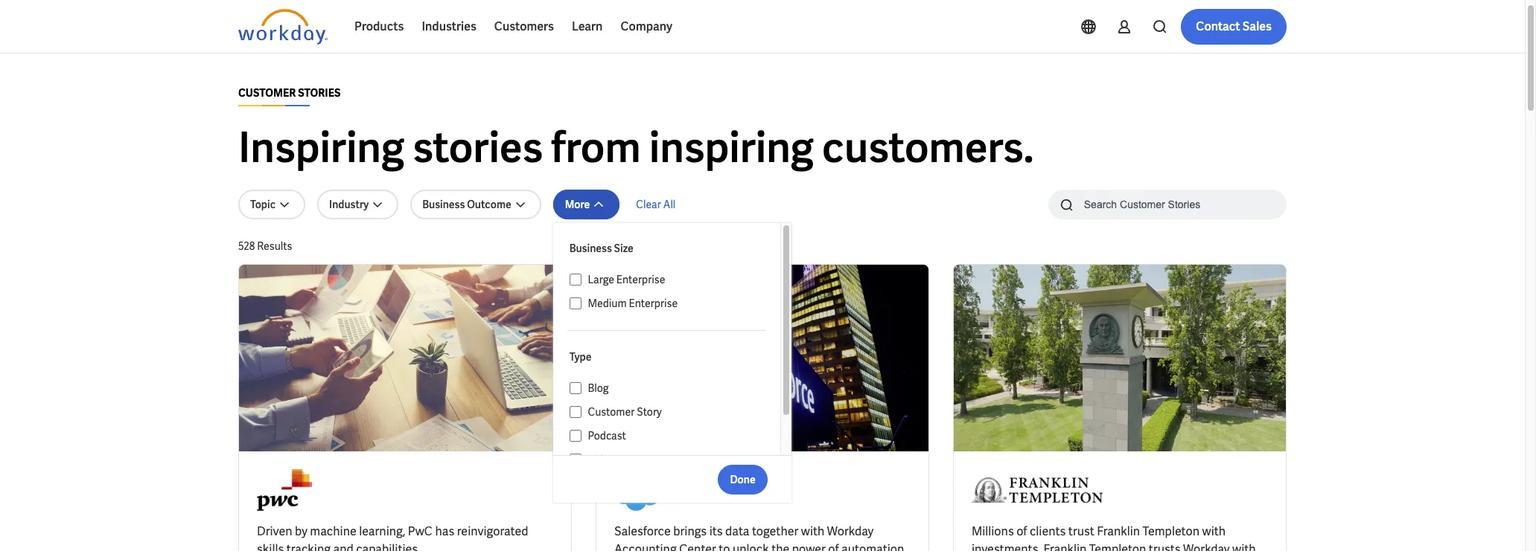 Task type: describe. For each thing, give the bounding box(es) containing it.
customers.
[[822, 121, 1034, 175]]

business for business outcome
[[422, 198, 465, 212]]

stories
[[298, 86, 341, 100]]

to
[[719, 542, 730, 552]]

of inside 'salesforce brings its data together with workday accounting center to unlock the power of automation.'
[[829, 542, 839, 552]]

business outcome
[[422, 198, 511, 212]]

outcome
[[467, 198, 511, 212]]

all
[[663, 198, 676, 212]]

clear
[[636, 198, 661, 212]]

blog
[[588, 382, 609, 396]]

accounting
[[614, 542, 677, 552]]

millions of clients trust franklin templeton with investments. franklin templeton trusts workday wit
[[972, 524, 1256, 552]]

inspiring
[[649, 121, 814, 175]]

industry button
[[317, 190, 399, 220]]

business for business size
[[570, 242, 612, 255]]

together
[[752, 524, 799, 540]]

528 results
[[238, 240, 292, 253]]

industry
[[329, 198, 369, 212]]

industries
[[422, 19, 477, 34]]

learn
[[572, 19, 603, 34]]

investments.
[[972, 542, 1041, 552]]

franklin templeton companies, llc image
[[972, 470, 1103, 512]]

enterprise for medium enterprise
[[629, 297, 678, 311]]

its
[[710, 524, 723, 540]]

customer
[[238, 86, 296, 100]]

skills
[[257, 542, 284, 552]]

of inside millions of clients trust franklin templeton with investments. franklin templeton trusts workday wit
[[1017, 524, 1028, 540]]

company button
[[612, 9, 682, 45]]

go to the homepage image
[[238, 9, 328, 45]]

clear all button
[[632, 190, 680, 220]]

story
[[637, 406, 662, 419]]

workday inside 'salesforce brings its data together with workday accounting center to unlock the power of automation.'
[[827, 524, 874, 540]]

more button
[[553, 190, 620, 220]]

pwc
[[408, 524, 433, 540]]

by
[[295, 524, 308, 540]]

podcast link
[[582, 428, 766, 445]]

large enterprise link
[[582, 271, 766, 289]]

inspiring
[[238, 121, 405, 175]]

customers
[[494, 19, 554, 34]]

brings
[[673, 524, 707, 540]]

done
[[730, 473, 756, 487]]

automation.
[[842, 542, 907, 552]]

workday inside millions of clients trust franklin templeton with investments. franklin templeton trusts workday wit
[[1184, 542, 1230, 552]]

contact
[[1196, 19, 1241, 34]]

topic
[[250, 198, 276, 212]]

the
[[772, 542, 790, 552]]



Task type: locate. For each thing, give the bounding box(es) containing it.
clients
[[1030, 524, 1066, 540]]

business size
[[570, 242, 634, 255]]

and
[[333, 542, 354, 552]]

enterprise down large enterprise link
[[629, 297, 678, 311]]

templeton up trusts
[[1143, 524, 1200, 540]]

workday right trusts
[[1184, 542, 1230, 552]]

1 horizontal spatial of
[[1017, 524, 1028, 540]]

products
[[355, 19, 404, 34]]

business outcome button
[[411, 190, 541, 220]]

0 horizontal spatial franklin
[[1044, 542, 1087, 552]]

0 vertical spatial franklin
[[1097, 524, 1140, 540]]

customer story
[[588, 406, 662, 419]]

medium enterprise
[[588, 297, 678, 311]]

1 vertical spatial workday
[[1184, 542, 1230, 552]]

salesforce brings its data together with workday accounting center to unlock the power of automation.
[[614, 524, 907, 552]]

more
[[565, 198, 590, 212]]

pricewaterhousecoopers global licensing services corporation (pwc) image
[[257, 470, 312, 512]]

salesforce.com image
[[614, 470, 674, 512]]

franklin down 'trust'
[[1044, 542, 1087, 552]]

data
[[726, 524, 750, 540]]

topic button
[[238, 190, 305, 220]]

with inside 'salesforce brings its data together with workday accounting center to unlock the power of automation.'
[[801, 524, 825, 540]]

tracking
[[287, 542, 331, 552]]

of
[[1017, 524, 1028, 540], [829, 542, 839, 552]]

528
[[238, 240, 255, 253]]

Search Customer Stories text field
[[1075, 191, 1258, 218]]

customer story link
[[582, 404, 766, 422]]

podcast
[[588, 430, 626, 443]]

company
[[621, 19, 673, 34]]

0 vertical spatial business
[[422, 198, 465, 212]]

medium
[[588, 297, 627, 311]]

blog link
[[582, 380, 766, 398]]

results
[[257, 240, 292, 253]]

type
[[570, 351, 592, 364]]

video
[[588, 454, 615, 467]]

business left outcome
[[422, 198, 465, 212]]

driven by machine learning, pwc has reinvigorated skills tracking and capabilities.
[[257, 524, 528, 552]]

capabilities.
[[356, 542, 421, 552]]

1 vertical spatial business
[[570, 242, 612, 255]]

franklin
[[1097, 524, 1140, 540], [1044, 542, 1087, 552]]

enterprise up the 'medium enterprise'
[[617, 273, 665, 287]]

of up investments.
[[1017, 524, 1028, 540]]

large
[[588, 273, 614, 287]]

contact sales
[[1196, 19, 1272, 34]]

driven
[[257, 524, 292, 540]]

contact sales link
[[1182, 9, 1287, 45]]

1 vertical spatial franklin
[[1044, 542, 1087, 552]]

reinvigorated
[[457, 524, 528, 540]]

trust
[[1069, 524, 1095, 540]]

unlock
[[733, 542, 769, 552]]

power
[[792, 542, 826, 552]]

learning,
[[359, 524, 405, 540]]

of right power
[[829, 542, 839, 552]]

salesforce
[[614, 524, 671, 540]]

templeton down 'trust'
[[1090, 542, 1147, 552]]

0 vertical spatial enterprise
[[617, 273, 665, 287]]

1 vertical spatial of
[[829, 542, 839, 552]]

done button
[[718, 465, 768, 495]]

None checkbox
[[570, 297, 582, 311], [570, 406, 582, 419], [570, 430, 582, 443], [570, 297, 582, 311], [570, 406, 582, 419], [570, 430, 582, 443]]

medium enterprise link
[[582, 295, 766, 313]]

trusts
[[1149, 542, 1181, 552]]

1 vertical spatial enterprise
[[629, 297, 678, 311]]

franklin right 'trust'
[[1097, 524, 1140, 540]]

center
[[679, 542, 717, 552]]

0 vertical spatial templeton
[[1143, 524, 1200, 540]]

templeton
[[1143, 524, 1200, 540], [1090, 542, 1147, 552]]

size
[[614, 242, 634, 255]]

1 with from the left
[[801, 524, 825, 540]]

inspiring stories from inspiring customers.
[[238, 121, 1034, 175]]

with
[[801, 524, 825, 540], [1203, 524, 1226, 540]]

business inside button
[[422, 198, 465, 212]]

from
[[551, 121, 641, 175]]

workday
[[827, 524, 874, 540], [1184, 542, 1230, 552]]

1 horizontal spatial workday
[[1184, 542, 1230, 552]]

0 horizontal spatial of
[[829, 542, 839, 552]]

0 horizontal spatial workday
[[827, 524, 874, 540]]

learn button
[[563, 9, 612, 45]]

video link
[[582, 451, 766, 469]]

millions
[[972, 524, 1014, 540]]

2 with from the left
[[1203, 524, 1226, 540]]

industries button
[[413, 9, 486, 45]]

machine
[[310, 524, 357, 540]]

1 horizontal spatial business
[[570, 242, 612, 255]]

large enterprise
[[588, 273, 665, 287]]

None checkbox
[[570, 273, 582, 287], [570, 382, 582, 396], [570, 454, 582, 467], [570, 273, 582, 287], [570, 382, 582, 396], [570, 454, 582, 467]]

1 horizontal spatial franklin
[[1097, 524, 1140, 540]]

stories
[[413, 121, 543, 175]]

1 horizontal spatial with
[[1203, 524, 1226, 540]]

with inside millions of clients trust franklin templeton with investments. franklin templeton trusts workday wit
[[1203, 524, 1226, 540]]

business
[[422, 198, 465, 212], [570, 242, 612, 255]]

products button
[[346, 9, 413, 45]]

customer
[[588, 406, 635, 419]]

customers button
[[486, 9, 563, 45]]

0 horizontal spatial business
[[422, 198, 465, 212]]

sales
[[1243, 19, 1272, 34]]

1 vertical spatial templeton
[[1090, 542, 1147, 552]]

has
[[435, 524, 455, 540]]

workday up automation.
[[827, 524, 874, 540]]

0 horizontal spatial with
[[801, 524, 825, 540]]

clear all
[[636, 198, 676, 212]]

0 vertical spatial of
[[1017, 524, 1028, 540]]

enterprise for large enterprise
[[617, 273, 665, 287]]

0 vertical spatial workday
[[827, 524, 874, 540]]

business up large
[[570, 242, 612, 255]]

customer stories
[[238, 86, 341, 100]]

enterprise
[[617, 273, 665, 287], [629, 297, 678, 311]]



Task type: vqa. For each thing, say whether or not it's contained in the screenshot.
touch
no



